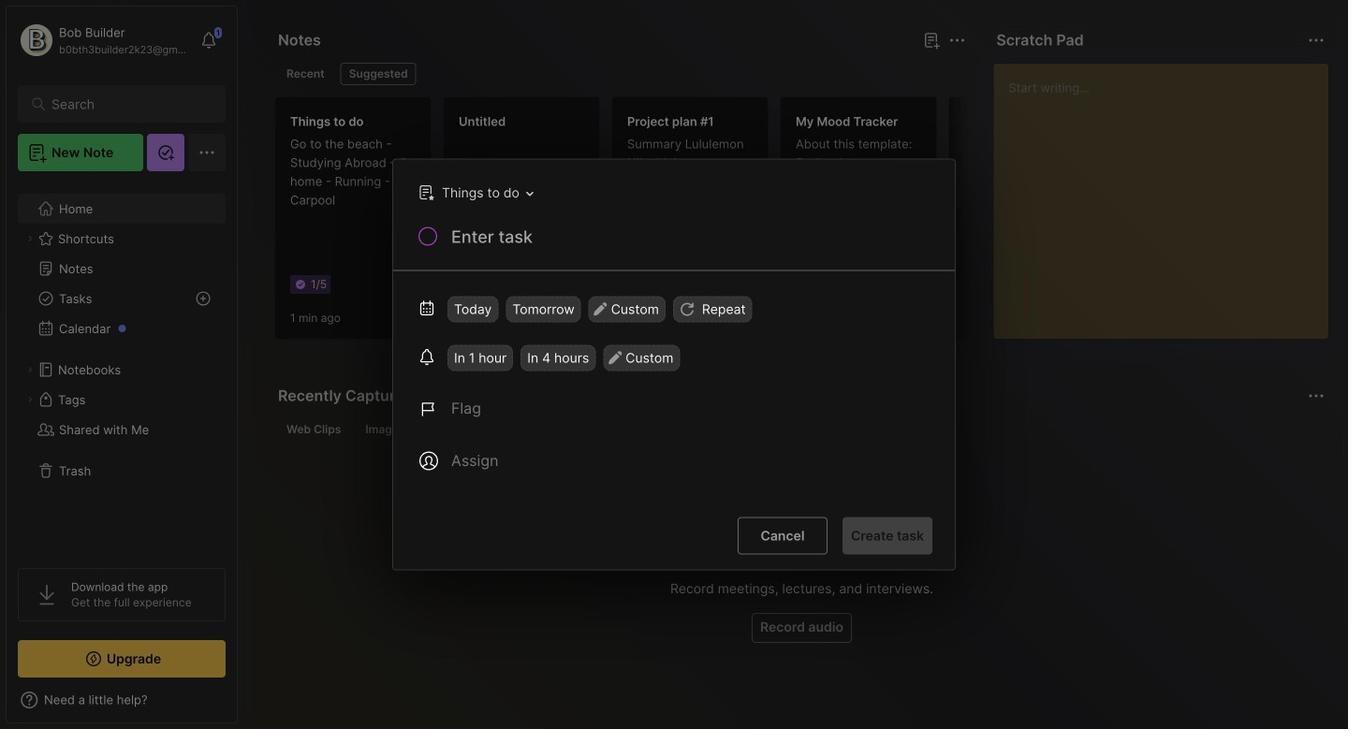 Task type: describe. For each thing, give the bounding box(es) containing it.
none search field inside main element
[[51, 93, 201, 115]]

Go to note or move task field
[[409, 179, 540, 206]]

expand notebooks image
[[24, 364, 36, 375]]

Start writing… text field
[[1009, 64, 1327, 324]]

Enter task text field
[[449, 225, 932, 257]]

expand tags image
[[24, 394, 36, 405]]

2 tab list from the top
[[278, 418, 1322, 441]]



Task type: vqa. For each thing, say whether or not it's contained in the screenshot.
Tab
yes



Task type: locate. For each thing, give the bounding box(es) containing it.
Search text field
[[51, 95, 201, 113]]

tree
[[7, 183, 237, 551]]

1 tab list from the top
[[278, 63, 963, 85]]

1 vertical spatial tab list
[[278, 418, 1322, 441]]

None search field
[[51, 93, 201, 115]]

tab
[[278, 63, 333, 85], [341, 63, 416, 85], [278, 418, 349, 441], [357, 418, 413, 441], [507, 418, 556, 441]]

main element
[[0, 0, 243, 729]]

row group
[[274, 96, 1117, 351]]

tree inside main element
[[7, 183, 237, 551]]

0 vertical spatial tab list
[[278, 63, 963, 85]]

tab list
[[278, 63, 963, 85], [278, 418, 1322, 441]]



